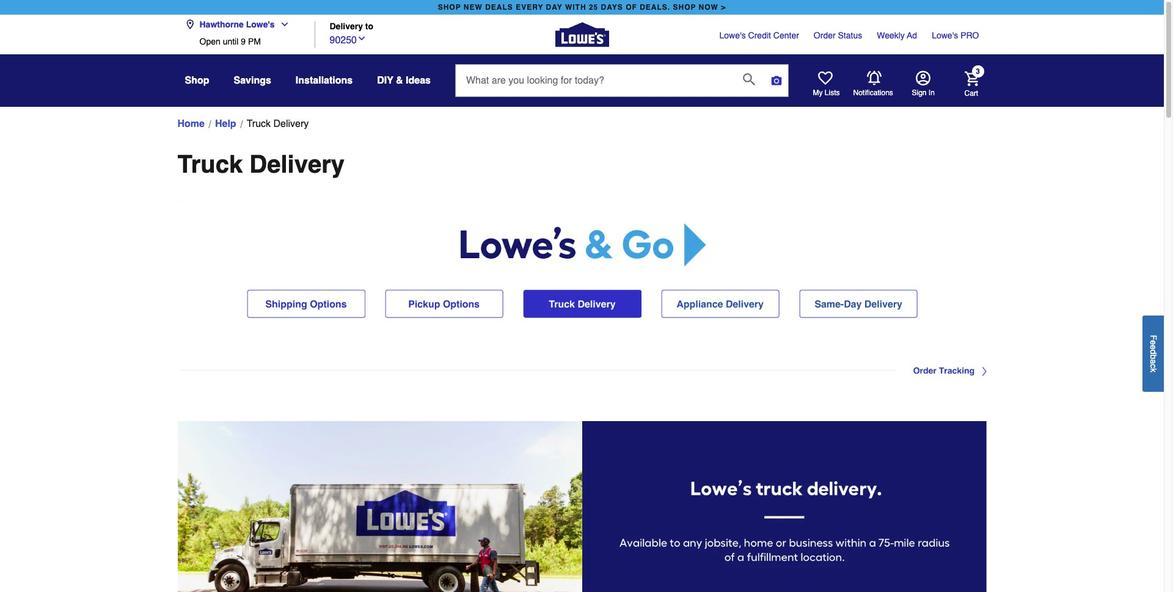Task type: describe. For each thing, give the bounding box(es) containing it.
search image
[[743, 73, 756, 85]]

lowe's home improvement lists image
[[818, 71, 833, 86]]

diy
[[377, 75, 394, 86]]

open
[[200, 37, 221, 46]]

my
[[813, 89, 823, 97]]

savings
[[234, 75, 271, 86]]

in
[[929, 89, 935, 97]]

shipping options image
[[247, 290, 365, 318]]

installations
[[296, 75, 353, 86]]

ad
[[907, 31, 918, 40]]

25
[[589, 3, 599, 12]]

diy & ideas button
[[377, 70, 431, 92]]

pickup options image
[[385, 290, 503, 318]]

center
[[774, 31, 800, 40]]

savings button
[[234, 70, 271, 92]]

0 vertical spatial truck delivery
[[247, 119, 309, 130]]

&
[[396, 75, 403, 86]]

1 e from the top
[[1149, 340, 1159, 345]]

credit
[[749, 31, 771, 40]]

f
[[1149, 335, 1159, 340]]

0 vertical spatial delivery
[[330, 22, 363, 31]]

f e e d b a c k button
[[1143, 316, 1165, 392]]

chevron down image inside 90250 button
[[357, 33, 367, 43]]

f e e d b a c k
[[1149, 335, 1159, 373]]

c
[[1149, 364, 1159, 368]]

ideas
[[406, 75, 431, 86]]

delivery to
[[330, 22, 374, 31]]

now
[[699, 3, 719, 12]]

k
[[1149, 368, 1159, 373]]

every
[[516, 3, 544, 12]]

order tracking. image
[[178, 356, 987, 385]]

lowe's for lowe's pro
[[932, 31, 959, 40]]

2 e from the top
[[1149, 345, 1159, 350]]

0 vertical spatial truck
[[247, 119, 271, 130]]

3
[[976, 67, 980, 76]]

days
[[601, 3, 623, 12]]

pro
[[961, 31, 980, 40]]

0 horizontal spatial chevron down image
[[275, 20, 290, 29]]

deals.
[[640, 3, 671, 12]]

weekly ad
[[877, 31, 918, 40]]

hawthorne lowe's
[[200, 20, 275, 29]]

shop button
[[185, 70, 209, 92]]

sign in button
[[912, 71, 935, 98]]

order status link
[[814, 29, 863, 42]]

1 vertical spatial truck delivery
[[178, 150, 345, 179]]

lowe's pro link
[[932, 29, 980, 42]]

shop new deals every day with 25 days of deals. shop now > link
[[436, 0, 729, 15]]

b
[[1149, 355, 1159, 359]]

help
[[215, 119, 236, 130]]

delivery inside truck delivery link
[[274, 119, 309, 130]]

weekly ad link
[[877, 29, 918, 42]]

Search Query text field
[[456, 65, 734, 97]]

truck delivery image
[[523, 290, 642, 318]]

2 shop from the left
[[673, 3, 697, 12]]

shop new deals every day with 25 days of deals. shop now >
[[438, 3, 726, 12]]



Task type: vqa. For each thing, say whether or not it's contained in the screenshot.
electric
no



Task type: locate. For each thing, give the bounding box(es) containing it.
pm
[[248, 37, 261, 46]]

lowe's pro
[[932, 31, 980, 40]]

0 horizontal spatial truck
[[178, 150, 243, 179]]

0 vertical spatial chevron down image
[[275, 20, 290, 29]]

2 horizontal spatial lowe's
[[932, 31, 959, 40]]

e up d
[[1149, 340, 1159, 345]]

truck right help
[[247, 119, 271, 130]]

>
[[722, 3, 726, 12]]

e up "b" at the bottom
[[1149, 345, 1159, 350]]

lowe's for lowe's credit center
[[720, 31, 746, 40]]

1 shop from the left
[[438, 3, 461, 12]]

location image
[[185, 20, 195, 29]]

shop left new on the top left of the page
[[438, 3, 461, 12]]

home
[[178, 119, 205, 130]]

e
[[1149, 340, 1159, 345], [1149, 345, 1159, 350]]

new
[[464, 3, 483, 12]]

a
[[1149, 359, 1159, 364]]

lowe's and go. image
[[178, 197, 987, 290]]

to
[[365, 22, 374, 31]]

None search field
[[455, 64, 789, 108]]

truck
[[247, 119, 271, 130], [178, 150, 243, 179]]

truck down help link
[[178, 150, 243, 179]]

delivery down installations button in the top of the page
[[274, 119, 309, 130]]

hawthorne
[[200, 20, 244, 29]]

1 vertical spatial truck
[[178, 150, 243, 179]]

delivery down truck delivery link
[[250, 150, 345, 179]]

deals
[[485, 3, 513, 12]]

same-day delivery image
[[799, 290, 918, 318]]

shop
[[185, 75, 209, 86]]

truck delivery down savings button
[[247, 119, 309, 130]]

open until 9 pm
[[200, 37, 261, 46]]

shop
[[438, 3, 461, 12], [673, 3, 697, 12]]

lowe's credit center link
[[720, 29, 800, 42]]

hawthorne lowe's button
[[185, 12, 294, 37]]

sign in
[[912, 89, 935, 97]]

1 horizontal spatial chevron down image
[[357, 33, 367, 43]]

lowe's left pro
[[932, 31, 959, 40]]

delivery up 90250 button
[[330, 22, 363, 31]]

truck delivery link
[[247, 117, 309, 131]]

1 vertical spatial chevron down image
[[357, 33, 367, 43]]

lists
[[825, 89, 840, 97]]

help link
[[215, 117, 236, 131]]

truck delivery down truck delivery link
[[178, 150, 345, 179]]

of
[[626, 3, 638, 12]]

camera image
[[771, 75, 783, 87]]

1 horizontal spatial lowe's
[[720, 31, 746, 40]]

lowe's up pm
[[246, 20, 275, 29]]

day
[[546, 3, 563, 12]]

order status
[[814, 31, 863, 40]]

shop left now
[[673, 3, 697, 12]]

0 horizontal spatial lowe's
[[246, 20, 275, 29]]

diy & ideas
[[377, 75, 431, 86]]

lowe's home improvement account image
[[916, 71, 931, 86]]

home link
[[178, 117, 205, 131]]

d
[[1149, 350, 1159, 355]]

1 horizontal spatial shop
[[673, 3, 697, 12]]

lowe's home improvement notification center image
[[867, 71, 882, 85]]

90250
[[330, 35, 357, 46]]

lowe's
[[246, 20, 275, 29], [720, 31, 746, 40], [932, 31, 959, 40]]

lowe's home improvement logo image
[[555, 8, 609, 61]]

delivery
[[330, 22, 363, 31], [274, 119, 309, 130], [250, 150, 345, 179]]

1 horizontal spatial truck
[[247, 119, 271, 130]]

lowe's home improvement cart image
[[965, 71, 980, 86]]

2 vertical spatial delivery
[[250, 150, 345, 179]]

order
[[814, 31, 836, 40]]

installations button
[[296, 70, 353, 92]]

cart
[[965, 89, 979, 98]]

9
[[241, 37, 246, 46]]

sign
[[912, 89, 927, 97]]

1 vertical spatial delivery
[[274, 119, 309, 130]]

appliance delivery image
[[661, 290, 780, 318]]

lowe's inside button
[[246, 20, 275, 29]]

status
[[838, 31, 863, 40]]

truck delivery
[[247, 119, 309, 130], [178, 150, 345, 179]]

with
[[565, 3, 587, 12]]

my lists link
[[813, 71, 840, 98]]

lowe's left credit
[[720, 31, 746, 40]]

0 horizontal spatial shop
[[438, 3, 461, 12]]

weekly
[[877, 31, 905, 40]]

notifications
[[854, 89, 894, 97]]

chevron down image
[[275, 20, 290, 29], [357, 33, 367, 43]]

lowe's credit center
[[720, 31, 800, 40]]

truck delivery available to any jobsite, home or business within 75 miles of a fulfillment location. image
[[178, 422, 987, 593]]

lowe's inside "link"
[[720, 31, 746, 40]]

my lists
[[813, 89, 840, 97]]

90250 button
[[330, 32, 367, 47]]

until
[[223, 37, 239, 46]]



